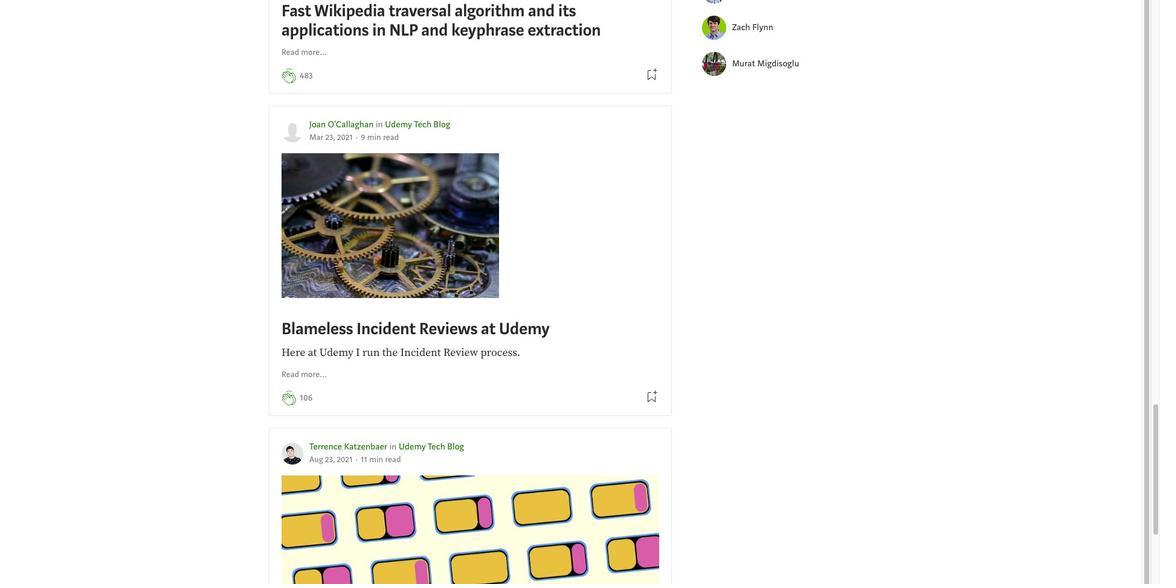 Task type: describe. For each thing, give the bounding box(es) containing it.
9 min read image
[[361, 132, 399, 143]]

murat
[[732, 58, 755, 69]]

udemy tech blog link for terrence katzenbaer in udemy tech blog
[[399, 442, 464, 453]]

run
[[362, 346, 380, 360]]

go to the profile of zach flynn image
[[702, 16, 726, 40]]

read for 1st read more… link
[[282, 47, 299, 58]]

23, for joan
[[325, 132, 335, 143]]

here
[[282, 346, 305, 360]]

blameless incident reviews at udemy
[[282, 319, 550, 340]]

migdisoglu
[[757, 58, 799, 69]]

1 horizontal spatial and
[[528, 0, 555, 22]]

udemy for katzenbaer
[[399, 442, 426, 453]]

keyphrase
[[451, 19, 524, 41]]

read more… for first read more… link from the bottom of the page
[[282, 370, 327, 381]]

at udemy
[[481, 319, 550, 340]]

106
[[300, 393, 313, 404]]

a decorative header image with a repeating pattern of minimalistic ipad screens that depict a full screen app, an app in one-half split view, an app in two-thirds split view, and a slide over app on top of a full screen app. image
[[282, 476, 659, 585]]

106 button
[[300, 392, 313, 406]]

at
[[308, 346, 317, 360]]

joan o'callaghan in udemy tech blog
[[309, 119, 450, 130]]

aug 23, 2021 link
[[309, 455, 353, 466]]

483
[[300, 70, 313, 81]]

483 button
[[300, 69, 313, 83]]

in inside fast wikipedia traversal algorithm and its applications in nlp and keyphrase extraction
[[372, 19, 386, 41]]

algorithm
[[455, 0, 525, 22]]

mar 23, 2021 link
[[309, 132, 353, 143]]

go to the profile of murat migdisoglu image
[[702, 52, 726, 76]]

joan o'callaghan link
[[309, 119, 374, 130]]

11 min read image
[[361, 455, 401, 466]]

the
[[382, 346, 398, 360]]

0 vertical spatial incident
[[356, 319, 416, 340]]

katzenbaer
[[344, 442, 387, 453]]

go to the profile of terrence katzenbaer image
[[282, 443, 303, 465]]

read more… for 1st read more… link
[[282, 47, 327, 58]]

fast wikipedia traversal algorithm and its applications in nlp and keyphrase extraction
[[282, 0, 601, 41]]

1 vertical spatial incident
[[400, 346, 441, 360]]

2021 for o'callaghan
[[337, 132, 353, 143]]

1 read more… link from the top
[[282, 46, 327, 59]]

terrence katzenbaer in udemy tech blog
[[309, 442, 464, 453]]

zach flynn link
[[732, 21, 823, 35]]

23, for terrence
[[325, 455, 335, 466]]

0 horizontal spatial and
[[421, 19, 448, 41]]

joan
[[309, 119, 326, 130]]

mar 23, 2021
[[309, 132, 353, 143]]



Task type: locate. For each thing, give the bounding box(es) containing it.
udemy
[[385, 119, 412, 130], [319, 346, 353, 360], [399, 442, 426, 453]]

0 vertical spatial tech
[[414, 119, 431, 130]]

0 vertical spatial in
[[372, 19, 386, 41]]

applications
[[282, 19, 369, 41]]

2 read from the top
[[282, 370, 299, 381]]

0 vertical spatial read more… link
[[282, 46, 327, 59]]

udemy tech blog link for joan o'callaghan in udemy tech blog
[[385, 119, 450, 130]]

1 read more… from the top
[[282, 47, 327, 58]]

2 vertical spatial in
[[389, 442, 397, 453]]

review
[[443, 346, 478, 360]]

0 vertical spatial 23,
[[325, 132, 335, 143]]

its
[[558, 0, 576, 22]]

more… up "483"
[[301, 47, 327, 58]]

2021 for katzenbaer
[[337, 455, 353, 466]]

extraction
[[528, 19, 601, 41]]

reviews
[[419, 319, 477, 340]]

blog
[[434, 119, 450, 130], [447, 442, 464, 453]]

23,
[[325, 132, 335, 143], [325, 455, 335, 466]]

1 vertical spatial read
[[282, 370, 299, 381]]

2 2021 from the top
[[337, 455, 353, 466]]

and right nlp
[[421, 19, 448, 41]]

and left its
[[528, 0, 555, 22]]

fast
[[282, 0, 311, 22]]

here at udemy i run the incident review process.
[[282, 346, 520, 360]]

in for katzenbaer
[[389, 442, 397, 453]]

in for o'callaghan
[[376, 119, 383, 130]]

process.
[[480, 346, 520, 360]]

nlp
[[389, 19, 418, 41]]

aug
[[309, 455, 323, 466]]

blog for terrence katzenbaer in udemy tech blog
[[447, 442, 464, 453]]

1 vertical spatial udemy tech blog link
[[399, 442, 464, 453]]

zach flynn
[[732, 22, 773, 33]]

read more… up "483"
[[282, 47, 327, 58]]

tech for joan o'callaghan in udemy tech blog
[[414, 119, 431, 130]]

incident
[[356, 319, 416, 340], [400, 346, 441, 360]]

2 23, from the top
[[325, 455, 335, 466]]

o'callaghan
[[328, 119, 374, 130]]

23, right aug
[[325, 455, 335, 466]]

read down here
[[282, 370, 299, 381]]

1 vertical spatial more…
[[301, 370, 327, 381]]

murat migdisoglu link
[[732, 57, 823, 71]]

1 vertical spatial 23,
[[325, 455, 335, 466]]

udemy for o'callaghan
[[385, 119, 412, 130]]

blameless
[[282, 319, 353, 340]]

more… down at
[[301, 370, 327, 381]]

2021
[[337, 132, 353, 143], [337, 455, 353, 466]]

0 vertical spatial more…
[[301, 47, 327, 58]]

incident down blameless incident reviews at udemy on the left bottom
[[400, 346, 441, 360]]

terrence katzenbaer link
[[309, 442, 387, 453]]

read more… link up "483"
[[282, 46, 327, 59]]

read more… down at
[[282, 370, 327, 381]]

1 vertical spatial tech
[[428, 442, 445, 453]]

read more…
[[282, 47, 327, 58], [282, 370, 327, 381]]

read more… link
[[282, 46, 327, 59], [282, 369, 327, 382]]

udemy tech blog link up 9 min read image
[[385, 119, 450, 130]]

in up 9 min read image
[[376, 119, 383, 130]]

read for first read more… link from the bottom of the page
[[282, 370, 299, 381]]

udemy up 11 min read image
[[399, 442, 426, 453]]

udemy up 9 min read image
[[385, 119, 412, 130]]

0 vertical spatial read
[[282, 47, 299, 58]]

0 vertical spatial blog
[[434, 119, 450, 130]]

traversal
[[389, 0, 451, 22]]

1 more… from the top
[[301, 47, 327, 58]]

0 vertical spatial 2021
[[337, 132, 353, 143]]

1 read from the top
[[282, 47, 299, 58]]

1 vertical spatial in
[[376, 119, 383, 130]]

1 23, from the top
[[325, 132, 335, 143]]

1 vertical spatial read more…
[[282, 370, 327, 381]]

blog for joan o'callaghan in udemy tech blog
[[434, 119, 450, 130]]

murat migdisoglu
[[732, 58, 799, 69]]

read down the applications
[[282, 47, 299, 58]]

and
[[528, 0, 555, 22], [421, 19, 448, 41]]

tech
[[414, 119, 431, 130], [428, 442, 445, 453]]

2 read more… from the top
[[282, 370, 327, 381]]

1 vertical spatial 2021
[[337, 455, 353, 466]]

read
[[282, 47, 299, 58], [282, 370, 299, 381]]

0 vertical spatial read more…
[[282, 47, 327, 58]]

2 vertical spatial udemy
[[399, 442, 426, 453]]

aug 23, 2021
[[309, 455, 353, 466]]

tech for terrence katzenbaer in udemy tech blog
[[428, 442, 445, 453]]

0 vertical spatial udemy
[[385, 119, 412, 130]]

read more… link up 106
[[282, 369, 327, 382]]

more…
[[301, 47, 327, 58], [301, 370, 327, 381]]

2021 down terrence katzenbaer 'link'
[[337, 455, 353, 466]]

1 vertical spatial udemy
[[319, 346, 353, 360]]

flynn
[[752, 22, 773, 33]]

wikipedia
[[314, 0, 385, 22]]

1 vertical spatial read more… link
[[282, 369, 327, 382]]

1 vertical spatial blog
[[447, 442, 464, 453]]

1 2021 from the top
[[337, 132, 353, 143]]

terrence
[[309, 442, 342, 453]]

2021 down joan o'callaghan link
[[337, 132, 353, 143]]

in up 11 min read image
[[389, 442, 397, 453]]

zach
[[732, 22, 750, 33]]

mar
[[309, 132, 323, 143]]

0 vertical spatial udemy tech blog link
[[385, 119, 450, 130]]

in left nlp
[[372, 19, 386, 41]]

fast wikipedia traversal algorithm and its applications in nlp and keyphrase extraction link
[[282, 0, 659, 43]]

i
[[356, 346, 360, 360]]

udemy tech blog link
[[385, 119, 450, 130], [399, 442, 464, 453]]

go to the profile of joan o'callaghan image
[[282, 121, 303, 142]]

2 more… from the top
[[301, 370, 327, 381]]

2 read more… link from the top
[[282, 369, 327, 382]]

incident up the
[[356, 319, 416, 340]]

in
[[372, 19, 386, 41], [376, 119, 383, 130], [389, 442, 397, 453]]

udemy tech blog link up 11 min read image
[[399, 442, 464, 453]]

23, right mar
[[325, 132, 335, 143]]

udemy left i
[[319, 346, 353, 360]]



Task type: vqa. For each thing, say whether or not it's contained in the screenshot.
in to the top
yes



